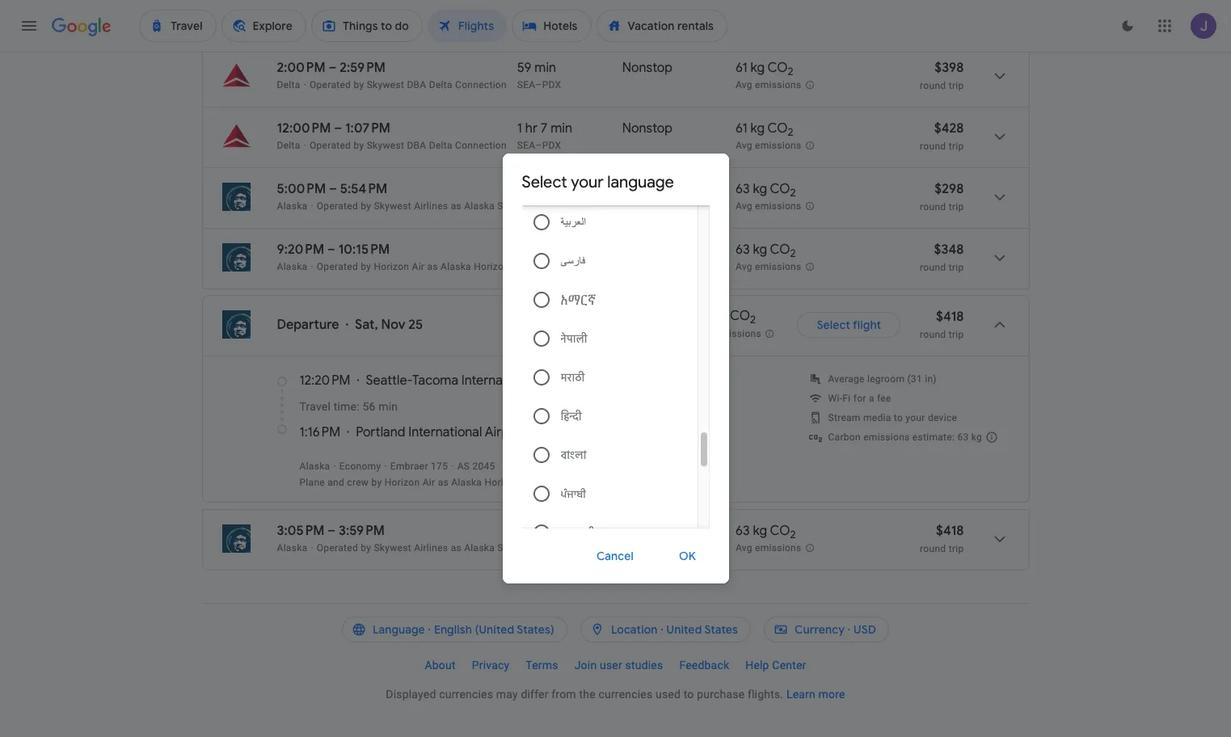 Task type: locate. For each thing, give the bounding box(es) containing it.
emissions for $428
[[755, 140, 802, 151]]

54 left ગુજરાતી
[[517, 523, 533, 539]]

3:59 pm
[[339, 523, 385, 539]]

pdx inside the 55 min sea – pdx
[[542, 261, 562, 273]]

2 for $428
[[788, 126, 794, 139]]

to up carbon emissions estimate: 63 kg
[[894, 412, 903, 424]]

may
[[496, 688, 518, 701]]

total duration 1 hr 4 min. element
[[517, 0, 623, 18]]

العربية
[[561, 216, 586, 229]]

pdx
[[542, 19, 562, 30], [542, 79, 562, 91], [542, 140, 562, 151], [542, 201, 562, 212], [542, 261, 562, 273], [534, 425, 559, 441]]

skywest down arrival time: 1:07 pm. text field at the left top of page
[[367, 140, 404, 151]]

co for $418
[[770, 523, 791, 539]]

select inside button
[[817, 318, 851, 332]]

54 down 1 hr 7 min sea – pdx
[[517, 181, 533, 197]]

operated by skywest dba delta connection
[[310, 19, 507, 30], [310, 79, 507, 91], [310, 140, 507, 151]]

6 round from the top
[[920, 543, 947, 555]]

0 vertical spatial operated by skywest airlines as alaska skywest
[[317, 201, 536, 212]]

leaves seattle-tacoma international airport at 5:00 pm on saturday, november 25 and arrives at portland international airport at 5:54 pm on saturday, november 25. element
[[277, 181, 388, 197]]

1 horizontal spatial airport
[[538, 373, 580, 389]]

co for $428
[[768, 121, 788, 137]]

– inside 1 hr 7 min sea – pdx
[[536, 140, 542, 151]]

59 min sea – pdx
[[517, 60, 562, 91]]

61 for 59 min
[[736, 60, 748, 76]]

2 skywest from the top
[[498, 543, 536, 554]]

for
[[854, 393, 867, 404]]

$428
[[935, 121, 964, 137]]

min right 55
[[535, 242, 557, 258]]

 image down departure time: 7:55 pm. text field
[[304, 19, 307, 30]]

join
[[575, 659, 597, 672]]

operated by skywest airlines as alaska skywest down 3:59 pm text box
[[317, 543, 536, 554]]

1 $418 round trip from the top
[[920, 309, 964, 340]]

0 vertical spatial  image
[[304, 19, 307, 30]]

avg for 55 min
[[736, 261, 753, 273]]

63 kg co 2
[[736, 181, 796, 200], [736, 242, 796, 261], [696, 308, 756, 327], [736, 523, 796, 542]]

operated down leaves seattle-tacoma international airport at 12:00 pm on saturday, november 25 and arrives at portland international airport at 1:07 pm on saturday, november 25. element in the left top of the page
[[310, 140, 351, 151]]

1 vertical spatial dba
[[407, 79, 427, 91]]

sea inside the 55 min sea – pdx
[[517, 261, 536, 273]]

1 vertical spatial (
[[530, 425, 534, 441]]

plane
[[300, 477, 325, 488]]

2 operated by skywest dba delta connection from the top
[[310, 79, 507, 91]]

2 round from the top
[[920, 141, 947, 152]]

round
[[920, 80, 947, 91], [920, 141, 947, 152], [920, 201, 947, 213], [920, 262, 947, 273], [920, 329, 947, 340], [920, 543, 947, 555]]

63 for $348
[[736, 242, 750, 258]]

sea for 59
[[517, 79, 536, 91]]

0 vertical spatial select
[[522, 172, 567, 192]]

0 vertical spatial (
[[583, 373, 587, 389]]

international
[[462, 373, 535, 389], [409, 425, 482, 441]]

by down 3:59 pm text box
[[361, 543, 371, 554]]

2 vertical spatial connection
[[455, 140, 507, 151]]

airlines for 5:54 pm
[[414, 201, 448, 212]]

1:07 pm
[[345, 121, 391, 137]]

Departure time: 5:00 PM. text field
[[277, 181, 326, 197]]

 image
[[304, 19, 307, 30], [304, 79, 307, 91], [346, 317, 349, 333]]

2 dba from the top
[[407, 79, 427, 91]]

1 vertical spatial operated by skywest airlines as alaska skywest
[[317, 543, 536, 554]]

to
[[894, 412, 903, 424], [684, 688, 694, 701]]

2 operated by skywest airlines as alaska skywest from the top
[[317, 543, 536, 554]]

in)
[[925, 374, 937, 385]]

international right tacoma
[[462, 373, 535, 389]]

5 trip from the top
[[949, 329, 964, 340]]

fi
[[843, 393, 851, 404]]

3 nonstop flight. element from the top
[[623, 121, 673, 139]]

1 nonstop flight. element from the top
[[623, 0, 673, 18]]

1
[[517, 121, 522, 137]]

about
[[425, 659, 456, 672]]

round for 55 min
[[920, 262, 947, 273]]

airport up 2045
[[485, 425, 527, 441]]

by down arrival time: 10:15 pm. text field
[[361, 261, 371, 273]]

states
[[705, 623, 738, 637]]

by down 2:59 pm at the top left of the page
[[354, 79, 364, 91]]

1 61 from the top
[[736, 60, 748, 76]]

 image down 2:00 pm text box
[[304, 79, 307, 91]]

3 dba from the top
[[407, 140, 427, 151]]

1 vertical spatial air
[[423, 477, 435, 488]]

leaves seattle-tacoma international airport at 2:00 pm on saturday, november 25 and arrives at portland international airport at 2:59 pm on saturday, november 25. element
[[277, 60, 386, 76]]

0 vertical spatial 61 kg co 2
[[736, 60, 794, 79]]

Departure time: 9:20 PM. text field
[[277, 242, 324, 258]]

1 vertical spatial $418
[[937, 523, 964, 539]]

Departure time: 2:00 PM. text field
[[277, 60, 326, 76]]

54 inside 54 min sea – pdx
[[517, 181, 533, 197]]

wi-fi for a fee
[[829, 393, 892, 404]]

63 kg co 2 for $348
[[736, 242, 796, 261]]

learn more link
[[787, 688, 846, 701]]

0 vertical spatial airlines
[[414, 201, 448, 212]]

0 vertical spatial your
[[571, 172, 604, 192]]

min for 59 min sea – pdx
[[535, 60, 557, 76]]

operated down leaves seattle-tacoma international airport at 7:55 pm on saturday, november 25 and arrives at portland international airport at 8:59 pm on saturday, november 25. element
[[310, 19, 351, 30]]

$418 for second 418 us dollars text box from the bottom of the page
[[937, 309, 964, 325]]

1 operated by skywest airlines as alaska skywest from the top
[[317, 201, 536, 212]]

by down arrival time: 5:54 pm. 'text field'
[[361, 201, 371, 212]]

0 vertical spatial $418
[[937, 309, 964, 325]]

2 vertical spatial dba
[[407, 140, 427, 151]]

connection left 1 hr 7 min sea – pdx
[[455, 140, 507, 151]]

59
[[517, 60, 532, 76]]

operated by skywest dba delta connection down arrival time: 1:07 pm. text field at the left top of page
[[310, 140, 507, 151]]

nonstop flight. element
[[623, 0, 673, 18], [623, 60, 673, 78], [623, 121, 673, 139], [623, 181, 673, 200], [623, 523, 673, 542]]

the
[[579, 688, 596, 701]]

1 horizontal spatial your
[[906, 412, 926, 424]]

sat,
[[355, 317, 378, 333]]

63
[[736, 181, 750, 197], [736, 242, 750, 258], [696, 308, 710, 325], [958, 432, 969, 443], [736, 523, 750, 539]]

nonstop flight. element for 1 hr 7 min
[[623, 121, 673, 139]]

trip inside $298 round trip
[[949, 201, 964, 213]]

25
[[409, 317, 423, 333]]

1 vertical spatial $418 round trip
[[920, 523, 964, 555]]

sea down 59
[[517, 79, 536, 91]]

348 US dollars text field
[[935, 242, 964, 258]]

2 for $398
[[788, 65, 794, 79]]

leaves seattle-tacoma international airport at 3:05 pm on saturday, november 25 and arrives at portland international airport at 3:59 pm on saturday, november 25. element
[[277, 523, 385, 539]]

1 trip from the top
[[949, 80, 964, 91]]

2 54 from the top
[[517, 523, 533, 539]]

Arrival time: 1:16 PM. text field
[[300, 425, 341, 441]]

min inside '59 min sea – pdx'
[[535, 60, 557, 76]]

round inside $298 round trip
[[920, 201, 947, 213]]

1 vertical spatial skywest
[[498, 543, 536, 554]]

1 airlines from the top
[[414, 201, 448, 212]]

ગુજરાતી
[[561, 526, 595, 539]]

help center
[[746, 659, 807, 672]]

1 vertical spatial airport
[[485, 425, 527, 441]]

3 connection from the top
[[455, 140, 507, 151]]

select for select your language
[[522, 172, 567, 192]]

1 54 from the top
[[517, 181, 533, 197]]

1 vertical spatial 61
[[736, 121, 748, 137]]

4 trip from the top
[[949, 262, 964, 273]]

2 currencies from the left
[[599, 688, 653, 701]]

0 horizontal spatial (
[[530, 425, 534, 441]]

operated down 9:20 pm – 10:15 pm
[[317, 261, 358, 273]]

2 vertical spatial operated by skywest dba delta connection
[[310, 140, 507, 151]]

avg
[[736, 79, 753, 91], [736, 140, 753, 151], [736, 201, 753, 212], [736, 261, 753, 273], [696, 328, 713, 339], [736, 543, 753, 554]]

0 horizontal spatial currencies
[[439, 688, 493, 701]]

connection
[[455, 19, 507, 30], [455, 79, 507, 91], [455, 140, 507, 151]]

nov
[[381, 317, 406, 333]]

crew
[[347, 477, 369, 488]]

connection for 59
[[455, 79, 507, 91]]

Departure time: 3:05 PM. text field
[[277, 523, 325, 539]]

(
[[583, 373, 587, 389], [530, 425, 534, 441]]

sea inside 54 min sea – pdx
[[517, 201, 536, 212]]

3 round from the top
[[920, 201, 947, 213]]

total duration 55 min. element
[[517, 242, 623, 260]]

ok button
[[660, 537, 716, 576]]

emissions for $298
[[755, 201, 802, 212]]

sea inside '59 min sea – pdx'
[[517, 79, 536, 91]]

currencies down privacy
[[439, 688, 493, 701]]

skywest down 3:59 pm text box
[[374, 543, 412, 554]]

 image
[[304, 140, 307, 151]]

ok
[[680, 549, 697, 564]]

horizon
[[374, 261, 409, 273], [474, 261, 510, 273], [385, 477, 420, 488], [485, 477, 520, 488]]

portland
[[356, 425, 406, 441]]

airport up हिन्दी
[[538, 373, 580, 389]]

$418 round trip for second 418 us dollars text box from the bottom of the page
[[920, 309, 964, 340]]

select left flight
[[817, 318, 851, 332]]

sea down 55
[[517, 261, 536, 273]]

skywest down 5:54 pm
[[374, 201, 412, 212]]

1 nonstop from the top
[[623, 60, 673, 76]]

175
[[431, 461, 448, 472]]

select
[[522, 172, 567, 192], [817, 318, 851, 332]]

dba
[[407, 19, 427, 30], [407, 79, 427, 91], [407, 140, 427, 151]]

operated by skywest dba delta connection down 2:59 pm at the top left of the page
[[310, 79, 507, 91]]

– left فارسی
[[536, 261, 542, 273]]

0 horizontal spatial select
[[522, 172, 567, 192]]

flight
[[853, 318, 882, 332]]

54 for 54 min sea – pdx
[[517, 181, 533, 197]]

1 vertical spatial select
[[817, 318, 851, 332]]

skywest for leaves seattle-tacoma international airport at 7:55 pm on saturday, november 25 and arrives at portland international airport at 8:59 pm on saturday, november 25. element
[[367, 19, 404, 30]]

travel time: 56 min
[[300, 400, 398, 413]]

2 61 kg co 2 from the top
[[736, 121, 794, 139]]

1 vertical spatial connection
[[455, 79, 507, 91]]

air up '25'
[[412, 261, 425, 273]]

trip inside $428 round trip
[[949, 141, 964, 152]]

round inside $398 round trip
[[920, 80, 947, 91]]

0 vertical spatial 54
[[517, 181, 533, 197]]

as
[[451, 201, 462, 212], [427, 261, 438, 273], [438, 477, 449, 488], [451, 543, 462, 554]]

join user studies
[[575, 659, 663, 672]]

0 vertical spatial 61
[[736, 60, 748, 76]]

1 vertical spatial airlines
[[414, 543, 448, 554]]

pdx inside 1 hr 7 min sea – pdx
[[542, 140, 562, 151]]

0 vertical spatial total duration 54 min. element
[[517, 181, 623, 200]]

0 vertical spatial airport
[[538, 373, 580, 389]]

terms link
[[518, 653, 567, 679]]

(united
[[475, 623, 515, 637]]

$298 round trip
[[920, 181, 964, 213]]

63 kg co 2 for $298
[[736, 181, 796, 200]]

2 vertical spatial  image
[[346, 317, 349, 333]]

connection left '59 min sea – pdx'
[[455, 79, 507, 91]]

 image left sat,
[[346, 317, 349, 333]]

1 round from the top
[[920, 80, 947, 91]]

1 vertical spatial 418 us dollars text field
[[937, 523, 964, 539]]

2 nonstop from the top
[[623, 121, 673, 137]]

airlines up operated by horizon air as alaska horizon
[[414, 201, 448, 212]]

your up carbon emissions estimate: 63 kg
[[906, 412, 926, 424]]

skywest for leaves seattle-tacoma international airport at 12:00 pm on saturday, november 25 and arrives at portland international airport at 1:07 pm on saturday, november 25. element in the left top of the page
[[367, 140, 404, 151]]

– up the 55 min sea – pdx
[[536, 201, 542, 212]]

1 skywest from the top
[[498, 201, 536, 212]]

5 nonstop flight. element from the top
[[623, 523, 673, 542]]

your up العربية
[[571, 172, 604, 192]]

4 sea from the top
[[517, 201, 536, 212]]

connection left sea – pdx at the left of page
[[455, 19, 507, 30]]

airport
[[538, 373, 580, 389], [485, 425, 527, 441]]

398 US dollars text field
[[935, 60, 964, 76]]

मराठी
[[561, 371, 585, 384]]

estimate:
[[913, 432, 955, 443]]

min right 59
[[535, 60, 557, 76]]

skywest down the 54 min
[[498, 543, 536, 554]]

Arrival time: 3:59 PM. text field
[[339, 523, 385, 539]]

0 vertical spatial to
[[894, 412, 903, 424]]

– down total duration 59 min. element
[[536, 79, 542, 91]]

0 vertical spatial 418 us dollars text field
[[937, 309, 964, 325]]

– down 7 at the top left
[[536, 140, 542, 151]]

2 $418 round trip from the top
[[920, 523, 964, 555]]

round inside $428 round trip
[[920, 141, 947, 152]]

operated by horizon air as alaska horizon
[[317, 261, 510, 273]]

horizon down 2045
[[485, 477, 520, 488]]

0 horizontal spatial to
[[684, 688, 694, 701]]

skywest down arrival time: 8:59 pm. text field
[[367, 19, 404, 30]]

12:00 pm – 1:07 pm
[[277, 121, 391, 137]]

legroom
[[868, 374, 905, 385]]

Departure time: 7:55 PM. text field
[[277, 0, 323, 15]]

0 vertical spatial skywest
[[498, 201, 536, 212]]

1 vertical spatial total duration 54 min. element
[[517, 523, 623, 542]]

5 sea from the top
[[517, 261, 536, 273]]

operated down 2:00 pm – 2:59 pm
[[310, 79, 351, 91]]

2 connection from the top
[[455, 79, 507, 91]]

stream
[[829, 412, 861, 424]]

1 vertical spatial to
[[684, 688, 694, 701]]

horizon down embraer
[[385, 477, 420, 488]]

min right 7 at the top left
[[551, 121, 573, 137]]

trip for 59 min
[[949, 80, 964, 91]]

sea up 55
[[517, 201, 536, 212]]

min down 1 hr 7 min sea – pdx
[[536, 181, 557, 197]]

2 418 us dollars text field from the top
[[937, 523, 964, 539]]

3 nonstop from the top
[[623, 181, 673, 197]]

3 operated by skywest dba delta connection from the top
[[310, 140, 507, 151]]

operated by skywest dba delta connection down arrival time: 8:59 pm. text field
[[310, 19, 507, 30]]

1 vertical spatial 54
[[517, 523, 533, 539]]

currencies down "join user studies" link on the bottom of the page
[[599, 688, 653, 701]]

avg emissions for 54 min
[[736, 201, 802, 212]]

2 sea from the top
[[517, 79, 536, 91]]

pdx for 59 min sea – pdx
[[542, 79, 562, 91]]

trip for 1 hr 7 min
[[949, 141, 964, 152]]

device
[[928, 412, 958, 424]]

(31
[[908, 374, 923, 385]]

2 total duration 54 min. element from the top
[[517, 523, 623, 542]]

round for 54 min
[[920, 201, 947, 213]]

1 hr 7 min sea – pdx
[[517, 121, 573, 151]]

operated by skywest dba delta connection for 2:59 pm
[[310, 79, 507, 91]]

total duration 54 min. element down ਪੰਜਾਬੀ
[[517, 523, 623, 542]]

tacoma
[[413, 373, 459, 389]]

61 kg co 2
[[736, 60, 794, 79], [736, 121, 794, 139]]

1 horizontal spatial select
[[817, 318, 851, 332]]

air down embraer 175
[[423, 477, 435, 488]]

avg for 1 hr 7 min
[[736, 140, 753, 151]]

pdx inside '59 min sea – pdx'
[[542, 79, 562, 91]]

round inside $348 round trip
[[920, 262, 947, 273]]

as
[[457, 461, 470, 472]]

user
[[600, 659, 623, 672]]

1 $418 from the top
[[937, 309, 964, 325]]

from
[[552, 688, 576, 701]]

0 vertical spatial $418 round trip
[[920, 309, 964, 340]]

total duration 54 min. element up العربية
[[517, 181, 623, 200]]

about link
[[417, 653, 464, 679]]

Arrival time: 2:59 PM. text field
[[340, 60, 386, 76]]

0 vertical spatial connection
[[455, 19, 507, 30]]

2 61 from the top
[[736, 121, 748, 137]]

trip inside $348 round trip
[[949, 262, 964, 273]]

12:20 pm
[[300, 373, 351, 389]]

55 min sea – pdx
[[517, 242, 562, 273]]

Arrival time: 5:54 PM. text field
[[340, 181, 388, 197]]

3 sea from the top
[[517, 140, 536, 151]]

cancel
[[597, 549, 634, 564]]

1 61 kg co 2 from the top
[[736, 60, 794, 79]]

4 nonstop flight. element from the top
[[623, 181, 673, 200]]

emissions for $418
[[755, 543, 802, 554]]

skywest up 55
[[498, 201, 536, 212]]

1 operated by skywest dba delta connection from the top
[[310, 19, 507, 30]]

4 round from the top
[[920, 262, 947, 273]]

min inside the 55 min sea – pdx
[[535, 242, 557, 258]]

0 vertical spatial operated by skywest dba delta connection
[[310, 19, 507, 30]]

operated
[[310, 19, 351, 30], [310, 79, 351, 91], [310, 140, 351, 151], [317, 201, 358, 212], [317, 261, 358, 273], [317, 543, 358, 554]]

3 trip from the top
[[949, 201, 964, 213]]

min inside 54 min sea – pdx
[[536, 181, 557, 197]]

more
[[819, 688, 846, 701]]

round for 1 hr 7 min
[[920, 141, 947, 152]]

location
[[611, 623, 658, 637]]

pdx inside 54 min sea – pdx
[[542, 201, 562, 212]]

select flight
[[817, 318, 882, 332]]

select down 1 hr 7 min sea – pdx
[[522, 172, 567, 192]]

skywest down 2:59 pm at the top left of the page
[[367, 79, 404, 91]]

Arrival time: 8:59 PM. text field
[[338, 0, 384, 15]]

2 nonstop flight. element from the top
[[623, 60, 673, 78]]

sea up 59
[[517, 19, 536, 30]]

2:59 pm
[[340, 60, 386, 76]]

– left arrival time: 5:54 pm. 'text field'
[[329, 181, 337, 197]]

min left ગુજરાતી
[[536, 523, 557, 539]]

min for 54 min sea – pdx
[[536, 181, 557, 197]]

operated by skywest airlines as alaska skywest up operated by horizon air as alaska horizon
[[317, 201, 536, 212]]

0 vertical spatial international
[[462, 373, 535, 389]]

2 trip from the top
[[949, 141, 964, 152]]

to right used
[[684, 688, 694, 701]]

0 vertical spatial dba
[[407, 19, 427, 30]]

terms
[[526, 659, 559, 672]]

Departure time: 12:20 PM. text field
[[300, 373, 351, 389]]

min inside 1 hr 7 min sea – pdx
[[551, 121, 573, 137]]

Arrival time: 10:15 PM. text field
[[339, 242, 390, 258]]

horizon left the 55 min sea – pdx
[[474, 261, 510, 273]]

dba for 1:07 pm
[[407, 140, 427, 151]]

1 horizontal spatial currencies
[[599, 688, 653, 701]]

avg emissions for 55 min
[[736, 261, 802, 273]]

flight details. leaves seattle-tacoma international airport at 12:20 pm on saturday, november 25 and arrives at portland international airport at 1:16 pm on saturday, november 25. image
[[990, 315, 1010, 335]]

operated by skywest airlines as alaska skywest for 3:05 pm – 3:59 pm
[[317, 543, 536, 554]]

total duration 54 min. element
[[517, 181, 623, 200], [517, 523, 623, 542]]

1 vertical spatial 61 kg co 2
[[736, 121, 794, 139]]

center
[[773, 659, 807, 672]]

sea down hr
[[517, 140, 536, 151]]

2 for $298
[[791, 186, 796, 200]]

1 vertical spatial  image
[[304, 79, 307, 91]]

airlines down 'plane and crew by horizon air as alaska horizon'
[[414, 543, 448, 554]]

61 for 1 hr 7 min
[[736, 121, 748, 137]]

1 vertical spatial operated by skywest dba delta connection
[[310, 79, 507, 91]]

ਪੰਜਾਬੀ
[[561, 488, 586, 501]]

2 $418 from the top
[[937, 523, 964, 539]]

international up 175
[[409, 425, 482, 441]]

horizon down 10:15 pm
[[374, 261, 409, 273]]

trip inside $398 round trip
[[949, 80, 964, 91]]

1 horizontal spatial (
[[583, 373, 587, 389]]

stream media to your device
[[829, 412, 958, 424]]

418 US dollars text field
[[937, 309, 964, 325], [937, 523, 964, 539]]

min for 55 min sea – pdx
[[535, 242, 557, 258]]

10:15 pm
[[339, 242, 390, 258]]

Arrival time: 1:07 PM. text field
[[345, 121, 391, 137]]

2 airlines from the top
[[414, 543, 448, 554]]



Task type: describe. For each thing, give the bounding box(es) containing it.
travel
[[300, 400, 331, 413]]

co for $298
[[770, 181, 791, 197]]

nonstop for 1 hr 7 min
[[623, 121, 673, 137]]

4 nonstop from the top
[[623, 523, 673, 539]]

sea for 54
[[517, 201, 536, 212]]

$418 round trip for second 418 us dollars text box
[[920, 523, 964, 555]]

sea for 55
[[517, 261, 536, 273]]

min for 54 min
[[536, 523, 557, 539]]

select flight button
[[798, 312, 901, 338]]

– inside the 55 min sea – pdx
[[536, 261, 542, 273]]

currency
[[795, 623, 845, 637]]

by down arrival time: 8:59 pm. text field
[[354, 19, 364, 30]]

বাংলা
[[561, 449, 587, 462]]

leaves seattle-tacoma international airport at 9:20 pm on saturday, november 25 and arrives at portland international airport at 10:15 pm on saturday, november 25. element
[[277, 242, 390, 258]]

privacy
[[472, 659, 510, 672]]

co for $348
[[770, 242, 791, 258]]

differ
[[521, 688, 549, 701]]

$418 for second 418 us dollars text box
[[937, 523, 964, 539]]

media
[[864, 412, 892, 424]]

privacy link
[[464, 653, 518, 679]]

pdx for portland international airport ( pdx
[[534, 425, 559, 441]]

studies
[[626, 659, 663, 672]]

average legroom (31 in)
[[829, 374, 937, 385]]

pdx for 54 min sea – pdx
[[542, 201, 562, 212]]

54 for 54 min
[[517, 523, 533, 539]]

leaves seattle-tacoma international airport at 7:55 pm on saturday, november 25 and arrives at portland international airport at 8:59 pm on saturday, november 25. element
[[277, 0, 384, 15]]

nonstop flight. element for 54 min
[[623, 181, 673, 200]]

1 horizontal spatial to
[[894, 412, 903, 424]]

7
[[541, 121, 548, 137]]

2045
[[473, 461, 495, 472]]

9:20 pm
[[277, 242, 324, 258]]

united
[[667, 623, 702, 637]]

avg for 54 min
[[736, 201, 753, 212]]

kg for $418
[[753, 523, 768, 539]]

skywest for 3:59 pm
[[498, 543, 536, 554]]

select for select flight
[[817, 318, 851, 332]]

61 kg co 2 for $428
[[736, 121, 794, 139]]

298 US dollars text field
[[935, 181, 964, 197]]

departure
[[277, 317, 339, 333]]

– inside '59 min sea – pdx'
[[536, 79, 542, 91]]

5:00 pm – 5:54 pm
[[277, 181, 388, 197]]

by right crew
[[372, 477, 382, 488]]

– down total duration 1 hr 4 min. element
[[536, 19, 542, 30]]

sat, nov 25
[[355, 317, 423, 333]]

trip for 54 min
[[949, 201, 964, 213]]

kg for $428
[[751, 121, 765, 137]]

avg for 59 min
[[736, 79, 753, 91]]

– left 1:07 pm on the top left of the page
[[334, 121, 342, 137]]

1 418 us dollars text field from the top
[[937, 309, 964, 325]]

avg emissions for 1 hr 7 min
[[736, 140, 802, 151]]

united states
[[667, 623, 738, 637]]

2 for $348
[[791, 247, 796, 261]]

2 for $418
[[791, 528, 796, 542]]

embraer 175
[[391, 461, 448, 472]]

63 for $418
[[736, 523, 750, 539]]

2:00 pm – 2:59 pm
[[277, 60, 386, 76]]

Departure time: 12:00 PM. text field
[[277, 121, 331, 137]]

 image for departure time: 7:55 pm. text field
[[304, 19, 307, 30]]

carbon emissions estimate: 63 kg
[[829, 432, 983, 443]]

used
[[656, 688, 681, 701]]

 image for 2:00 pm text box
[[304, 79, 307, 91]]

63 kg co 2 for $418
[[736, 523, 796, 542]]

6 trip from the top
[[949, 543, 964, 555]]

avg emissions for 59 min
[[736, 79, 802, 91]]

1 vertical spatial international
[[409, 425, 482, 441]]

learn
[[787, 688, 816, 701]]

$398
[[935, 60, 964, 76]]

flights.
[[748, 688, 784, 701]]

0 horizontal spatial airport
[[485, 425, 527, 441]]

time:
[[334, 400, 360, 413]]

0 horizontal spatial your
[[571, 172, 604, 192]]

pdx for 55 min sea – pdx
[[542, 261, 562, 273]]

sea – pdx
[[517, 19, 562, 30]]

as for 10:15 pm
[[427, 261, 438, 273]]

emissions for $398
[[755, 79, 802, 91]]

carbon emissions estimate: 63 kilograms element
[[829, 432, 983, 443]]

usd
[[854, 623, 877, 637]]

seattle-tacoma international airport (
[[366, 373, 587, 389]]

3:05 pm
[[277, 523, 325, 539]]

total duration 1 hr 7 min. element
[[517, 121, 623, 139]]

5:54 pm
[[340, 181, 388, 197]]

2:00 pm
[[277, 60, 326, 76]]

leaves seattle-tacoma international airport at 12:00 pm on saturday, november 25 and arrives at portland international airport at 1:07 pm on saturday, november 25. element
[[277, 121, 391, 137]]

$428 round trip
[[920, 121, 964, 152]]

cancel button
[[578, 537, 654, 576]]

operated down 3:05 pm – 3:59 pm
[[317, 543, 358, 554]]

seattle-
[[366, 373, 413, 389]]

55
[[517, 242, 532, 258]]

9:20 pm – 10:15 pm
[[277, 242, 390, 258]]

connection for 1
[[455, 140, 507, 151]]

dba for 2:59 pm
[[407, 79, 427, 91]]

0 vertical spatial air
[[412, 261, 425, 273]]

61 kg co 2 for $398
[[736, 60, 794, 79]]

5 round from the top
[[920, 329, 947, 340]]

kg for $398
[[751, 60, 765, 76]]

by down arrival time: 1:07 pm. text field at the left top of page
[[354, 140, 364, 151]]

displayed currencies may differ from the currencies used to purchase flights. learn more
[[386, 688, 846, 701]]

– left "2:59 pm" text box
[[329, 60, 337, 76]]

round for 59 min
[[920, 80, 947, 91]]

help
[[746, 659, 770, 672]]

54 min sea – pdx
[[517, 181, 562, 212]]

trip for 55 min
[[949, 262, 964, 273]]

kg for $348
[[753, 242, 768, 258]]

1 sea from the top
[[517, 19, 536, 30]]

as for 3:59 pm
[[451, 543, 462, 554]]

as 2045
[[457, 461, 495, 472]]

operated down leaves seattle-tacoma international airport at 5:00 pm on saturday, november 25 and arrives at portland international airport at 5:54 pm on saturday, november 25. element
[[317, 201, 358, 212]]

skywest for 5:54 pm
[[498, 201, 536, 212]]

and
[[328, 477, 345, 488]]

– right '9:20 pm' text box
[[328, 242, 336, 258]]

wi-
[[829, 393, 843, 404]]

plane and crew by horizon air as alaska horizon
[[300, 477, 520, 488]]

አማርኛ
[[561, 294, 597, 307]]

hr
[[526, 121, 538, 137]]

nonstop for 59 min
[[623, 60, 673, 76]]

नेपाली
[[561, 332, 588, 345]]

min right the 56 in the left bottom of the page
[[379, 400, 398, 413]]

$348
[[935, 242, 964, 258]]

– inside 54 min sea – pdx
[[536, 201, 542, 212]]

nonstop for 54 min
[[623, 181, 673, 197]]

carbon
[[829, 432, 861, 443]]

join user studies link
[[567, 653, 672, 679]]

– left 3:59 pm
[[328, 523, 336, 539]]

emissions for $348
[[755, 261, 802, 273]]

english
[[434, 623, 472, 637]]

purchase
[[697, 688, 745, 701]]

embraer
[[391, 461, 428, 472]]

فارسی
[[561, 255, 586, 268]]

co for $398
[[768, 60, 788, 76]]

1:16 pm
[[300, 425, 341, 441]]

1 vertical spatial your
[[906, 412, 926, 424]]

हिन्दी
[[561, 410, 582, 423]]

help center link
[[738, 653, 815, 679]]

5:00 pm
[[277, 181, 326, 197]]

total duration 59 min. element
[[517, 60, 623, 78]]

1 total duration 54 min. element from the top
[[517, 181, 623, 200]]

feedback link
[[672, 653, 738, 679]]

sea inside 1 hr 7 min sea – pdx
[[517, 140, 536, 151]]

operated by skywest dba delta connection for 1:07 pm
[[310, 140, 507, 151]]

54 min
[[517, 523, 557, 539]]

1 connection from the top
[[455, 19, 507, 30]]

skywest for the leaves seattle-tacoma international airport at 2:00 pm on saturday, november 25 and arrives at portland international airport at 2:59 pm on saturday, november 25. element
[[367, 79, 404, 91]]

feedback
[[680, 659, 730, 672]]

kg for $298
[[753, 181, 768, 197]]

$298
[[935, 181, 964, 197]]

as for 5:54 pm
[[451, 201, 462, 212]]

nonstop flight. element for 59 min
[[623, 60, 673, 78]]

63 for $298
[[736, 181, 750, 197]]

1 dba from the top
[[407, 19, 427, 30]]

displayed
[[386, 688, 436, 701]]

428 US dollars text field
[[935, 121, 964, 137]]

3:05 pm – 3:59 pm
[[277, 523, 385, 539]]

english (united states)
[[434, 623, 555, 637]]

states)
[[517, 623, 555, 637]]

operated by skywest airlines as alaska skywest for 5:00 pm – 5:54 pm
[[317, 201, 536, 212]]

1 currencies from the left
[[439, 688, 493, 701]]

airlines for 3:59 pm
[[414, 543, 448, 554]]



Task type: vqa. For each thing, say whether or not it's contained in the screenshot.
right 'Aeromexico'
no



